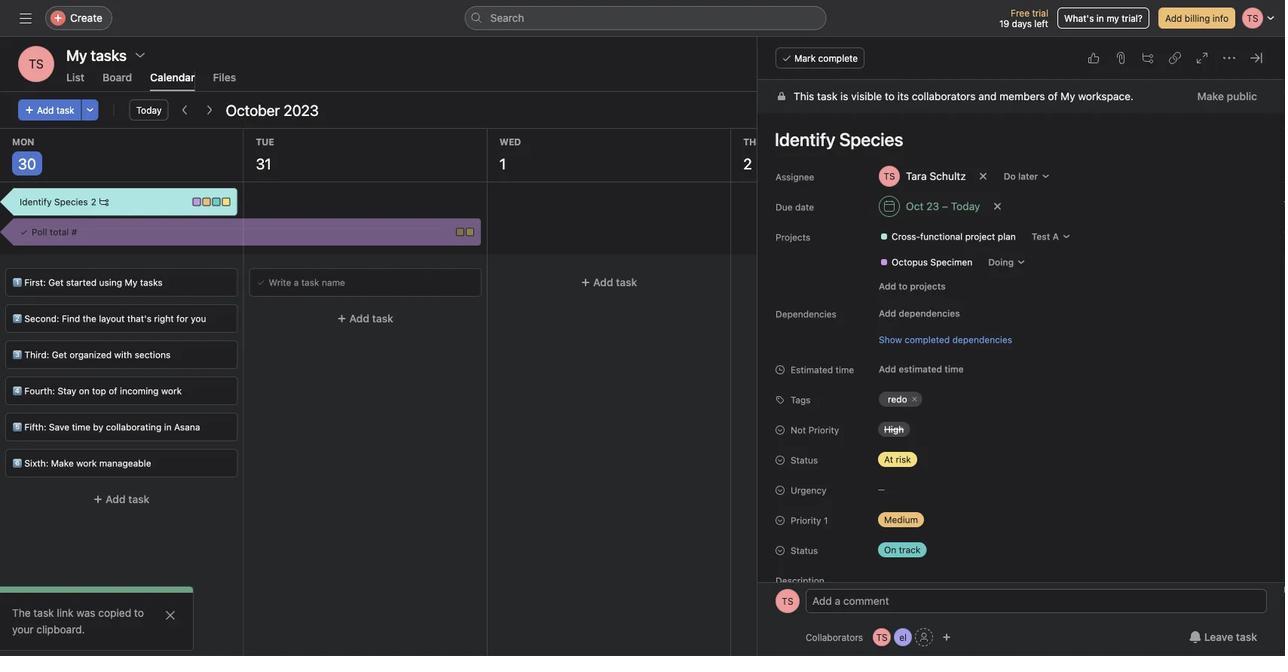 Task type: vqa. For each thing, say whether or not it's contained in the screenshot.
task… related to 2nd the Add task… row from the top
no



Task type: describe. For each thing, give the bounding box(es) containing it.
to inside button
[[899, 281, 908, 292]]

leftcount image
[[99, 198, 109, 207]]

31
[[256, 155, 272, 172]]

members
[[1000, 90, 1046, 103]]

make inside button
[[1198, 90, 1225, 103]]

Task Name text field
[[765, 122, 1268, 157]]

1 for wed 1
[[500, 155, 506, 172]]

was
[[76, 607, 95, 620]]

1️⃣ first: get started using my tasks
[[13, 278, 163, 288]]

files link
[[213, 71, 236, 91]]

incoming
[[120, 386, 159, 397]]

dependencies
[[776, 309, 837, 320]]

find
[[62, 314, 80, 324]]

your
[[12, 624, 34, 636]]

sixth:
[[24, 458, 48, 469]]

1 vertical spatial dependencies
[[953, 335, 1013, 345]]

save
[[49, 422, 69, 433]]

write
[[269, 278, 291, 288]]

tue 31
[[256, 136, 274, 172]]

workspace.
[[1079, 90, 1134, 103]]

3️⃣ third: get organized with sections
[[13, 350, 171, 360]]

task inside main content
[[817, 90, 838, 103]]

previous week image
[[179, 104, 191, 116]]

the task link was copied to your clipboard.
[[12, 607, 144, 636]]

functional
[[921, 232, 963, 242]]

board
[[103, 71, 132, 84]]

what's
[[1065, 13, 1095, 23]]

fourth:
[[24, 386, 55, 397]]

search list box
[[465, 6, 827, 30]]

on
[[79, 386, 90, 397]]

get for organized
[[52, 350, 67, 360]]

doing
[[989, 257, 1014, 268]]

this
[[794, 90, 815, 103]]

the
[[12, 607, 31, 620]]

test a
[[1032, 232, 1059, 242]]

tasks
[[140, 278, 163, 288]]

do later
[[1004, 171, 1039, 182]]

collaborators
[[912, 90, 976, 103]]

thu
[[744, 136, 764, 147]]

description
[[776, 576, 825, 587]]

this task is visible to its collaborators and members of my workspace.
[[794, 90, 1134, 103]]

right
[[154, 314, 174, 324]]

calendar link
[[150, 71, 195, 91]]

later
[[1019, 171, 1039, 182]]

expand sidebar image
[[20, 12, 32, 24]]

1 horizontal spatial work
[[161, 386, 182, 397]]

show options image
[[134, 49, 146, 61]]

stay
[[58, 386, 76, 397]]

due date
[[776, 202, 814, 213]]

of inside identify species dialog
[[1048, 90, 1058, 103]]

status for at
[[791, 455, 818, 466]]

layout
[[99, 314, 125, 324]]

mark complete
[[795, 53, 858, 63]]

add subtask image
[[1142, 52, 1155, 64]]

ts for the ts button to the left
[[29, 57, 44, 71]]

october
[[226, 101, 280, 119]]

oct
[[906, 200, 924, 213]]

el
[[900, 633, 907, 643]]

octopus specimen link
[[874, 255, 979, 270]]

ts for middle the ts button
[[782, 596, 794, 607]]

oct 23 – today
[[906, 200, 981, 213]]

not priority
[[791, 425, 840, 436]]

collaborating
[[106, 422, 162, 433]]

1️⃣
[[13, 278, 22, 288]]

sections
[[135, 350, 171, 360]]

with
[[114, 350, 132, 360]]

clipboard.
[[36, 624, 85, 636]]

organized
[[70, 350, 112, 360]]

complete
[[819, 53, 858, 63]]

5️⃣ fifth: save time by collaborating in asana
[[13, 422, 200, 433]]

add inside add dependencies button
[[879, 308, 897, 319]]

add estimated time
[[879, 364, 964, 375]]

projects element
[[856, 223, 1284, 276]]

add inside add billing info button
[[1166, 13, 1183, 23]]

completed
[[905, 335, 950, 345]]

the
[[83, 314, 96, 324]]

0 horizontal spatial ts button
[[18, 46, 54, 82]]

write a task name
[[269, 278, 345, 288]]

total
[[50, 227, 69, 238]]

for
[[176, 314, 188, 324]]

add or remove collaborators image
[[943, 633, 952, 642]]

cross-
[[892, 232, 921, 242]]

create
[[70, 12, 103, 24]]

2 vertical spatial ts button
[[873, 629, 891, 647]]

get for started
[[48, 278, 64, 288]]

on
[[885, 545, 897, 556]]

task inside button
[[1237, 632, 1258, 644]]

attachments: add a file to this task, identify species image
[[1115, 52, 1127, 64]]

3
[[988, 155, 997, 172]]

redo link
[[879, 392, 923, 407]]

wed
[[500, 136, 521, 147]]

0 vertical spatial dependencies
[[899, 308, 960, 319]]

species
[[54, 197, 88, 207]]

tags
[[791, 395, 811, 406]]

add inside add to projects button
[[879, 281, 897, 292]]

5️⃣
[[13, 422, 22, 433]]

my tasks
[[66, 46, 127, 64]]

projects
[[910, 281, 946, 292]]

at risk
[[885, 455, 912, 465]]

info
[[1213, 13, 1229, 23]]

— button
[[872, 480, 963, 501]]

today inside main content
[[951, 200, 981, 213]]

2 inside "thu 2"
[[744, 155, 752, 172]]

on track button
[[872, 540, 963, 561]]

0 vertical spatial priority
[[809, 425, 840, 436]]

test
[[1032, 232, 1051, 242]]

test a button
[[1025, 226, 1078, 247]]

public
[[1227, 90, 1258, 103]]

visible
[[852, 90, 882, 103]]

status for on
[[791, 546, 818, 557]]

make public button
[[1188, 83, 1268, 110]]

2️⃣
[[13, 314, 22, 324]]



Task type: locate. For each thing, give the bounding box(es) containing it.
tara schultz button
[[872, 163, 973, 190]]

remove assignee image
[[979, 172, 988, 181]]

copy task link image
[[1170, 52, 1182, 64]]

1 inside main content
[[824, 516, 828, 526]]

you
[[191, 314, 206, 324]]

2
[[744, 155, 752, 172], [91, 197, 96, 207]]

in inside button
[[1097, 13, 1105, 23]]

schultz
[[930, 170, 967, 182]]

identify species dialog
[[758, 37, 1286, 657]]

not
[[791, 425, 806, 436]]

thu 2
[[744, 136, 764, 172]]

add task button
[[18, 100, 81, 121], [494, 269, 725, 296], [738, 269, 969, 296], [250, 305, 481, 333], [6, 486, 237, 514]]

clear due date image
[[993, 202, 1002, 211]]

remove image
[[911, 395, 920, 404]]

1 vertical spatial work
[[76, 458, 97, 469]]

search
[[491, 12, 524, 24]]

0 vertical spatial status
[[791, 455, 818, 466]]

0 vertical spatial ts button
[[18, 46, 54, 82]]

priority right not
[[809, 425, 840, 436]]

add
[[1166, 13, 1183, 23], [37, 105, 54, 115], [593, 276, 613, 289], [837, 276, 857, 289], [879, 281, 897, 292], [879, 308, 897, 319], [350, 313, 369, 325], [879, 364, 897, 375], [106, 494, 126, 506]]

mark
[[795, 53, 816, 63]]

0 horizontal spatial to
[[134, 607, 144, 620]]

0 vertical spatial in
[[1097, 13, 1105, 23]]

high
[[885, 425, 904, 435]]

0 vertical spatial work
[[161, 386, 182, 397]]

work down 'by'
[[76, 458, 97, 469]]

ts left el
[[877, 633, 888, 643]]

1 vertical spatial get
[[52, 350, 67, 360]]

0 horizontal spatial make
[[51, 458, 74, 469]]

time
[[945, 364, 964, 375], [836, 365, 855, 376], [72, 422, 91, 433]]

to inside the task link was copied to your clipboard.
[[134, 607, 144, 620]]

in
[[1097, 13, 1105, 23], [164, 422, 172, 433]]

2 down thu
[[744, 155, 752, 172]]

2 left leftcount image
[[91, 197, 96, 207]]

1 horizontal spatial 2
[[744, 155, 752, 172]]

to left its
[[885, 90, 895, 103]]

1 vertical spatial 1
[[824, 516, 828, 526]]

of
[[1048, 90, 1058, 103], [109, 386, 117, 397]]

2 status from the top
[[791, 546, 818, 557]]

1 vertical spatial my
[[125, 278, 138, 288]]

today right – on the top right
[[951, 200, 981, 213]]

at risk button
[[872, 449, 963, 471]]

a
[[1053, 232, 1059, 242]]

1 horizontal spatial today
[[951, 200, 981, 213]]

ts down description
[[782, 596, 794, 607]]

close image
[[164, 610, 176, 622]]

2 horizontal spatial time
[[945, 364, 964, 375]]

get right third:
[[52, 350, 67, 360]]

my
[[1061, 90, 1076, 103], [125, 278, 138, 288]]

1 horizontal spatial make
[[1198, 90, 1225, 103]]

19
[[1000, 18, 1010, 29]]

top
[[92, 386, 106, 397]]

2 horizontal spatial ts button
[[873, 629, 891, 647]]

full screen image
[[1197, 52, 1209, 64]]

0 horizontal spatial my
[[125, 278, 138, 288]]

1 vertical spatial make
[[51, 458, 74, 469]]

1 horizontal spatial in
[[1097, 13, 1105, 23]]

1 status from the top
[[791, 455, 818, 466]]

identify species
[[20, 197, 88, 207]]

ts left list
[[29, 57, 44, 71]]

priority down urgency
[[791, 516, 822, 526]]

0 horizontal spatial ts
[[29, 57, 44, 71]]

1 horizontal spatial ts button
[[776, 590, 800, 614]]

ts for the ts button to the bottom
[[877, 633, 888, 643]]

2️⃣ second: find the layout that's right for you
[[13, 314, 206, 324]]

copied
[[98, 607, 131, 620]]

0 vertical spatial today
[[136, 105, 162, 115]]

1 horizontal spatial my
[[1061, 90, 1076, 103]]

1 horizontal spatial to
[[885, 90, 895, 103]]

0 horizontal spatial 2
[[91, 197, 96, 207]]

medium
[[885, 515, 919, 526]]

1 vertical spatial 2
[[91, 197, 96, 207]]

0 horizontal spatial of
[[109, 386, 117, 397]]

0 vertical spatial of
[[1048, 90, 1058, 103]]

my left tasks
[[125, 278, 138, 288]]

time left 'by'
[[72, 422, 91, 433]]

–
[[943, 200, 949, 213]]

days
[[1012, 18, 1032, 29]]

close details image
[[1251, 52, 1263, 64]]

mon 30
[[12, 136, 36, 172]]

show completed dependencies
[[879, 335, 1013, 345]]

plan
[[998, 232, 1016, 242]]

of right 'top'
[[109, 386, 117, 397]]

identify
[[20, 197, 52, 207]]

0 horizontal spatial 1
[[500, 155, 506, 172]]

cross-functional project plan link
[[874, 229, 1022, 244]]

next week image
[[203, 104, 215, 116]]

of right members at top
[[1048, 90, 1058, 103]]

time inside button
[[945, 364, 964, 375]]

create button
[[45, 6, 112, 30]]

what's in my trial? button
[[1058, 8, 1150, 29]]

status up description
[[791, 546, 818, 557]]

ts button left list
[[18, 46, 54, 82]]

mon
[[12, 136, 34, 147]]

left
[[1035, 18, 1049, 29]]

4️⃣
[[13, 386, 22, 397]]

0 vertical spatial my
[[1061, 90, 1076, 103]]

dependencies right completed
[[953, 335, 1013, 345]]

—
[[879, 486, 885, 494]]

0 horizontal spatial work
[[76, 458, 97, 469]]

dependencies up completed
[[899, 308, 960, 319]]

my left workspace.
[[1061, 90, 1076, 103]]

add inside add estimated time button
[[879, 364, 897, 375]]

1 horizontal spatial 1
[[824, 516, 828, 526]]

today left 'previous week' image
[[136, 105, 162, 115]]

1 down urgency
[[824, 516, 828, 526]]

work right incoming
[[161, 386, 182, 397]]

get right the first:
[[48, 278, 64, 288]]

today button
[[129, 100, 168, 121]]

make right sixth: at bottom
[[51, 458, 74, 469]]

1 vertical spatial ts
[[782, 596, 794, 607]]

6️⃣
[[13, 458, 22, 469]]

main content containing this task is visible to its collaborators and members of my workspace.
[[758, 80, 1286, 657]]

add billing info button
[[1159, 8, 1236, 29]]

0 vertical spatial make
[[1198, 90, 1225, 103]]

1 horizontal spatial time
[[836, 365, 855, 376]]

0 vertical spatial 2
[[744, 155, 752, 172]]

1 vertical spatial today
[[951, 200, 981, 213]]

that's
[[127, 314, 152, 324]]

more actions for this task image
[[1224, 52, 1236, 64]]

time right estimated
[[836, 365, 855, 376]]

1 vertical spatial of
[[109, 386, 117, 397]]

1 vertical spatial in
[[164, 422, 172, 433]]

0 vertical spatial to
[[885, 90, 895, 103]]

octopus specimen
[[892, 257, 973, 268]]

leave task button
[[1180, 624, 1268, 652]]

date
[[796, 202, 814, 213]]

0 horizontal spatial today
[[136, 105, 162, 115]]

1 for priority 1
[[824, 516, 828, 526]]

collaborators
[[806, 633, 864, 643]]

4️⃣ fourth: stay on top of incoming work
[[13, 386, 182, 397]]

free trial 19 days left
[[1000, 8, 1049, 29]]

add to projects button
[[872, 276, 953, 297]]

list
[[66, 71, 84, 84]]

board link
[[103, 71, 132, 91]]

list link
[[66, 71, 84, 91]]

2 vertical spatial to
[[134, 607, 144, 620]]

today inside button
[[136, 105, 162, 115]]

0 vertical spatial get
[[48, 278, 64, 288]]

0 horizontal spatial in
[[164, 422, 172, 433]]

third:
[[24, 350, 49, 360]]

dependencies
[[899, 308, 960, 319], [953, 335, 1013, 345]]

on track
[[885, 545, 921, 556]]

specimen
[[931, 257, 973, 268]]

calendar
[[150, 71, 195, 84]]

ts
[[29, 57, 44, 71], [782, 596, 794, 607], [877, 633, 888, 643]]

2 horizontal spatial to
[[899, 281, 908, 292]]

trial
[[1033, 8, 1049, 18]]

and
[[979, 90, 997, 103]]

show completed dependencies button
[[879, 333, 1013, 346]]

2 horizontal spatial ts
[[877, 633, 888, 643]]

1 vertical spatial to
[[899, 281, 908, 292]]

make left 'public'
[[1198, 90, 1225, 103]]

assignee
[[776, 172, 815, 182]]

#
[[71, 227, 77, 238]]

medium button
[[872, 510, 963, 531]]

1 vertical spatial priority
[[791, 516, 822, 526]]

using
[[99, 278, 122, 288]]

2 vertical spatial ts
[[877, 633, 888, 643]]

by
[[93, 422, 103, 433]]

time down the show completed dependencies
[[945, 364, 964, 375]]

is
[[841, 90, 849, 103]]

main content
[[758, 80, 1286, 657]]

0 likes. click to like this task image
[[1088, 52, 1100, 64]]

redo
[[888, 394, 908, 405]]

status up urgency
[[791, 455, 818, 466]]

1 inside wed 1
[[500, 155, 506, 172]]

show
[[879, 335, 903, 345]]

more actions image
[[86, 106, 95, 115]]

0 vertical spatial ts
[[29, 57, 44, 71]]

1 down wed
[[500, 155, 506, 172]]

task inside the task link was copied to your clipboard.
[[34, 607, 54, 620]]

do
[[1004, 171, 1016, 182]]

6️⃣ sixth: make work manageable
[[13, 458, 151, 469]]

1 vertical spatial ts button
[[776, 590, 800, 614]]

0 horizontal spatial time
[[72, 422, 91, 433]]

my inside identify species dialog
[[1061, 90, 1076, 103]]

estimated time
[[791, 365, 855, 376]]

ts button down description
[[776, 590, 800, 614]]

0 vertical spatial 1
[[500, 155, 506, 172]]

1 vertical spatial status
[[791, 546, 818, 557]]

priority 1
[[791, 516, 828, 526]]

add to projects
[[879, 281, 946, 292]]

23
[[927, 200, 940, 213]]

1 horizontal spatial of
[[1048, 90, 1058, 103]]

to right copied
[[134, 607, 144, 620]]

in left my
[[1097, 13, 1105, 23]]

to left projects
[[899, 281, 908, 292]]

in left asana
[[164, 422, 172, 433]]

leave task
[[1205, 632, 1258, 644]]

el button
[[894, 629, 913, 647]]

ts button left el
[[873, 629, 891, 647]]

1 horizontal spatial ts
[[782, 596, 794, 607]]



